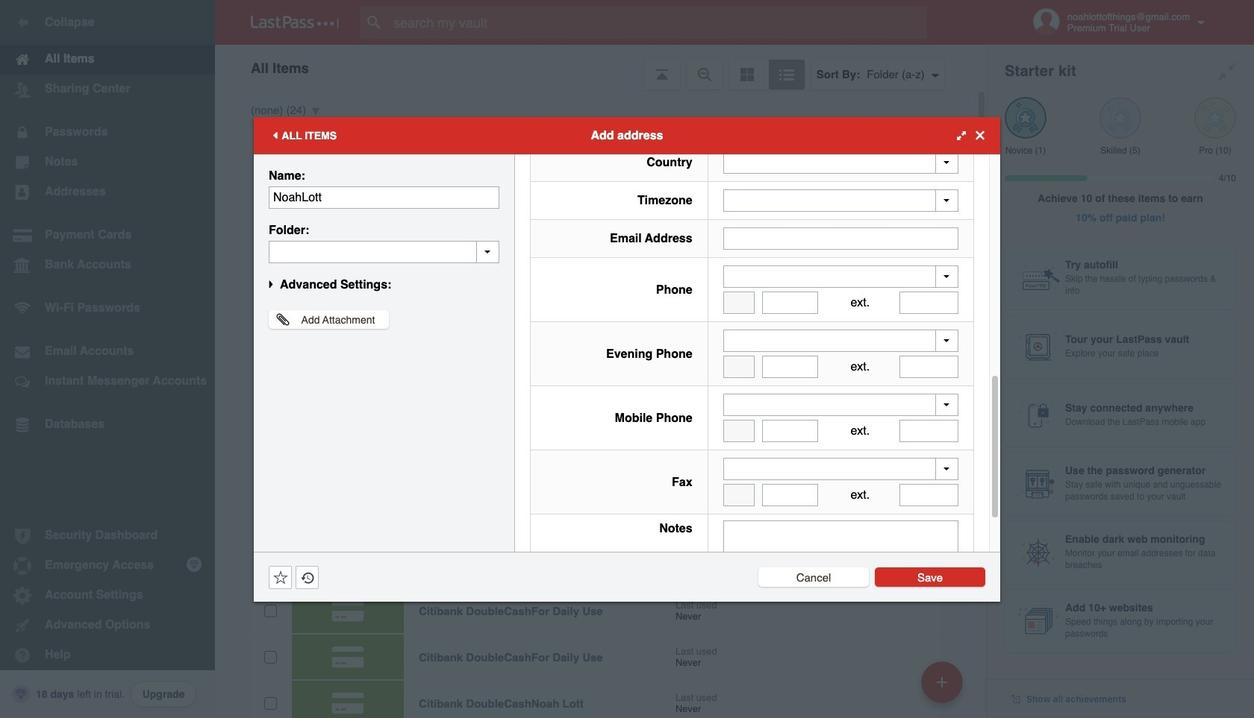 Task type: locate. For each thing, give the bounding box(es) containing it.
new item image
[[937, 677, 947, 688]]

None text field
[[723, 228, 959, 250], [269, 241, 499, 263], [723, 292, 754, 314], [723, 484, 754, 507], [723, 228, 959, 250], [269, 241, 499, 263], [723, 292, 754, 314], [723, 484, 754, 507]]

search my vault text field
[[360, 6, 956, 39]]

None text field
[[269, 186, 499, 209], [762, 292, 818, 314], [900, 292, 959, 314], [723, 356, 754, 378], [762, 356, 818, 378], [900, 356, 959, 378], [723, 420, 754, 443], [762, 420, 818, 443], [900, 420, 959, 443], [762, 484, 818, 507], [900, 484, 959, 507], [723, 521, 959, 614], [269, 186, 499, 209], [762, 292, 818, 314], [900, 292, 959, 314], [723, 356, 754, 378], [762, 356, 818, 378], [900, 356, 959, 378], [723, 420, 754, 443], [762, 420, 818, 443], [900, 420, 959, 443], [762, 484, 818, 507], [900, 484, 959, 507], [723, 521, 959, 614]]

main navigation navigation
[[0, 0, 215, 719]]

dialog
[[254, 0, 1000, 623]]



Task type: describe. For each thing, give the bounding box(es) containing it.
Search search field
[[360, 6, 956, 39]]

vault options navigation
[[215, 45, 987, 90]]

new item navigation
[[916, 658, 972, 719]]

lastpass image
[[251, 16, 339, 29]]



